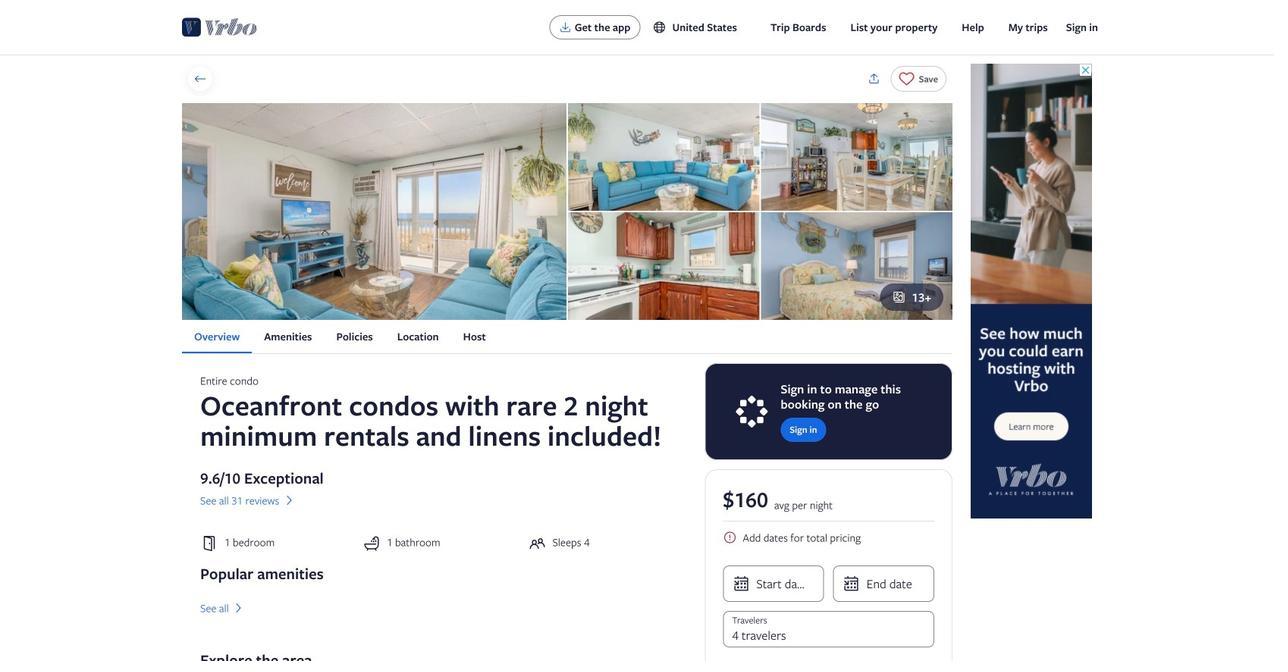 Task type: vqa. For each thing, say whether or not it's contained in the screenshot.
second 15 button from the right
no



Task type: locate. For each thing, give the bounding box(es) containing it.
medium image
[[282, 494, 296, 508], [232, 602, 246, 615]]

small image
[[653, 20, 673, 34], [723, 531, 737, 545]]

list
[[182, 320, 953, 354]]

0 vertical spatial medium image
[[282, 494, 296, 508]]

0 horizontal spatial small image
[[653, 20, 673, 34]]

living area image
[[182, 103, 567, 320], [568, 103, 760, 211]]

share image
[[868, 72, 881, 86]]

1 horizontal spatial living area image
[[568, 103, 760, 211]]

show all 13 images image
[[893, 291, 906, 304]]

1 horizontal spatial medium image
[[282, 494, 296, 508]]

1 living area image from the left
[[182, 103, 567, 320]]

bedroom image
[[761, 212, 953, 320]]

1 horizontal spatial small image
[[723, 531, 737, 545]]

vrbo logo image
[[182, 15, 257, 39]]

0 horizontal spatial living area image
[[182, 103, 567, 320]]

1 vertical spatial small image
[[723, 531, 737, 545]]

2 living area image from the left
[[568, 103, 760, 211]]

0 vertical spatial small image
[[653, 20, 673, 34]]

1 vertical spatial medium image
[[232, 602, 246, 615]]



Task type: describe. For each thing, give the bounding box(es) containing it.
0 horizontal spatial medium image
[[232, 602, 246, 615]]

kitchen image
[[568, 212, 760, 320]]

download the app button image
[[560, 21, 572, 33]]

dining area image
[[761, 103, 953, 211]]

see all properties image
[[193, 72, 207, 86]]



